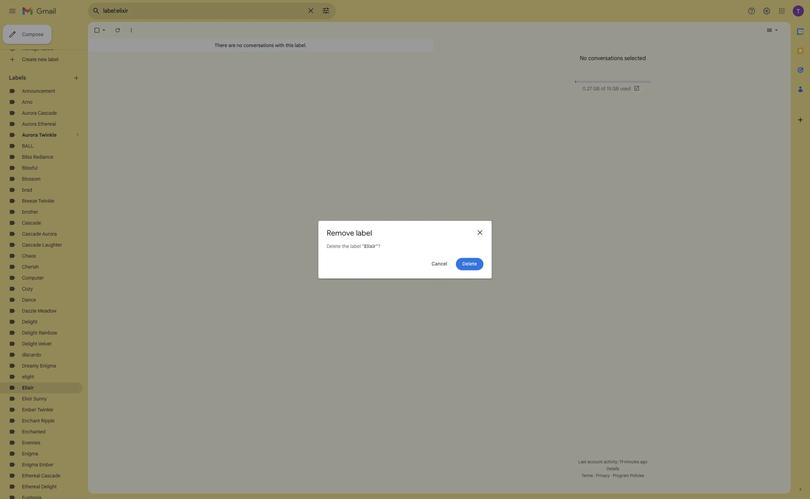 Task type: locate. For each thing, give the bounding box(es) containing it.
minutes
[[625, 460, 640, 465]]

twinkle down the aurora ethereal link
[[39, 132, 57, 138]]

enigma ember
[[22, 462, 54, 469]]

0 vertical spatial ember
[[22, 407, 36, 414]]

blissful link
[[22, 165, 38, 171]]

None search field
[[88, 3, 336, 19]]

ember up ethereal cascade
[[39, 462, 54, 469]]

aurora twinkle
[[22, 132, 57, 138]]

elixir sunny
[[22, 396, 47, 403]]

enemies
[[22, 440, 40, 447]]

delight down delight link
[[22, 330, 37, 336]]

elixir for elixir sunny
[[22, 396, 32, 403]]

cascade for cascade aurora
[[22, 231, 41, 237]]

ember
[[22, 407, 36, 414], [39, 462, 54, 469]]

twinkle up ripple
[[37, 407, 53, 414]]

enigma link
[[22, 451, 38, 458]]

delight down dazzle
[[22, 319, 37, 325]]

twinkle for aurora twinkle
[[39, 132, 57, 138]]

elixir link
[[22, 385, 34, 392]]

dance link
[[22, 297, 36, 303]]

1 horizontal spatial delete
[[463, 261, 477, 267]]

label right the
[[351, 243, 361, 250]]

ethereal down enigma ember 'link'
[[22, 473, 40, 480]]

advanced search options image
[[319, 4, 333, 18]]

0 horizontal spatial ·
[[594, 474, 595, 479]]

label
[[48, 56, 59, 63], [356, 229, 372, 238], [351, 243, 361, 250]]

remove label
[[327, 229, 372, 238]]

1 vertical spatial delete
[[463, 261, 477, 267]]

gb right 15
[[613, 86, 619, 92]]

twinkle for breeze twinkle
[[38, 198, 54, 204]]

elixir for "elixir" "link" at the bottom
[[22, 385, 34, 392]]

cascade up the aurora ethereal link
[[38, 110, 57, 116]]

main menu image
[[8, 7, 17, 15]]

conversations right no on the left top
[[244, 42, 274, 48]]

label for new
[[48, 56, 59, 63]]

twinkle right breeze
[[38, 198, 54, 204]]

twinkle
[[39, 132, 57, 138], [38, 198, 54, 204], [37, 407, 53, 414]]

announcement
[[22, 88, 55, 94]]

1 vertical spatial twinkle
[[38, 198, 54, 204]]

labels navigation
[[0, 0, 88, 500]]

selected
[[625, 55, 646, 62]]

the
[[342, 243, 349, 250]]

remove
[[327, 229, 355, 238]]

ethereal
[[38, 121, 56, 127], [22, 473, 40, 480], [22, 484, 40, 491]]

bliss radiance
[[22, 154, 53, 160]]

0 horizontal spatial delete
[[327, 243, 341, 250]]

aurora cascade
[[22, 110, 57, 116]]

2 " from the left
[[376, 243, 378, 250]]

1 horizontal spatial conversations
[[589, 55, 623, 62]]

dreamy enigma link
[[22, 363, 56, 370]]

delight for delight link
[[22, 319, 37, 325]]

cascade down brother link
[[22, 220, 41, 226]]

delight for delight rainbow
[[22, 330, 37, 336]]

blossom link
[[22, 176, 41, 182]]

cherish
[[22, 264, 39, 270]]

labels
[[41, 45, 54, 52]]

delight rainbow
[[22, 330, 57, 336]]

cascade down cascade link at left
[[22, 231, 41, 237]]

label up 'delete the label " elixir " ?'
[[356, 229, 372, 238]]

enigma right dreamy
[[40, 363, 56, 370]]

delete inside "button"
[[463, 261, 477, 267]]

0 horizontal spatial ember
[[22, 407, 36, 414]]

aurora up ball link at the top left of page
[[22, 132, 38, 138]]

gb left of
[[594, 86, 600, 92]]

· down details
[[611, 474, 612, 479]]

delight link
[[22, 319, 37, 325]]

1 horizontal spatial ·
[[611, 474, 612, 479]]

2 gb from the left
[[613, 86, 619, 92]]

breeze
[[22, 198, 37, 204]]

cascade for cascade link at left
[[22, 220, 41, 226]]

delete left the
[[327, 243, 341, 250]]

dreamy enigma
[[22, 363, 56, 370]]

1 horizontal spatial gb
[[613, 86, 619, 92]]

discardo
[[22, 352, 41, 359]]

privacy link
[[597, 474, 610, 479]]

elight
[[22, 374, 34, 381]]

1 vertical spatial conversations
[[589, 55, 623, 62]]

elight link
[[22, 374, 34, 381]]

of
[[601, 86, 606, 92]]

1 vertical spatial ethereal
[[22, 473, 40, 480]]

cascade
[[38, 110, 57, 116], [22, 220, 41, 226], [22, 231, 41, 237], [22, 242, 41, 248], [41, 473, 60, 480]]

0 horizontal spatial "
[[362, 243, 364, 250]]

elixir down "elixir" "link" at the bottom
[[22, 396, 32, 403]]

delight up discardo link
[[22, 341, 37, 348]]

"
[[362, 243, 364, 250], [376, 243, 378, 250]]

15
[[607, 86, 612, 92]]

ethereal delight link
[[22, 484, 57, 491]]

tab list
[[791, 22, 811, 475]]

compose
[[22, 31, 44, 38]]

laughter
[[42, 242, 62, 248]]

delight
[[22, 319, 37, 325], [22, 330, 37, 336], [22, 341, 37, 348], [41, 484, 57, 491]]

label inside navigation
[[48, 56, 59, 63]]

2 vertical spatial elixir
[[22, 396, 32, 403]]

0 horizontal spatial gb
[[594, 86, 600, 92]]

labels
[[9, 75, 26, 82]]

aurora for aurora ethereal
[[22, 121, 37, 127]]

chaos
[[22, 253, 36, 259]]

this
[[286, 42, 294, 48]]

cascade for cascade laughter
[[22, 242, 41, 248]]

1 vertical spatial enigma
[[22, 451, 38, 458]]

2 vertical spatial label
[[351, 243, 361, 250]]

remove label alert dialog
[[319, 221, 492, 279]]

new
[[38, 56, 47, 63]]

follow link to manage storage image
[[634, 85, 641, 92]]

labels heading
[[9, 75, 73, 82]]

velvet
[[38, 341, 52, 348]]

2 · from the left
[[611, 474, 612, 479]]

brother link
[[22, 209, 38, 215]]

are
[[229, 42, 236, 48]]

0 horizontal spatial conversations
[[244, 42, 274, 48]]

discardo link
[[22, 352, 41, 359]]

2 vertical spatial enigma
[[22, 462, 38, 469]]

1 horizontal spatial "
[[376, 243, 378, 250]]

delete
[[327, 243, 341, 250], [463, 261, 477, 267]]

aurora ethereal link
[[22, 121, 56, 127]]

0 vertical spatial twinkle
[[39, 132, 57, 138]]

1 vertical spatial ember
[[39, 462, 54, 469]]

gmail image
[[22, 4, 60, 18]]

cascade aurora link
[[22, 231, 57, 237]]

rainbow
[[39, 330, 57, 336]]

delete for delete
[[463, 261, 477, 267]]

ball link
[[22, 143, 34, 149]]

enigma for enigma ember
[[22, 462, 38, 469]]

meadow
[[38, 308, 56, 314]]

last
[[579, 460, 587, 465]]

elixir down elight
[[22, 385, 34, 392]]

enigma down enemies
[[22, 451, 38, 458]]

create new label
[[22, 56, 59, 63]]

ethereal down ethereal cascade link
[[22, 484, 40, 491]]

label right "new"
[[48, 56, 59, 63]]

cascade up chaos
[[22, 242, 41, 248]]

ember up enchant
[[22, 407, 36, 414]]

delete right cancel
[[463, 261, 477, 267]]

0 vertical spatial conversations
[[244, 42, 274, 48]]

0 vertical spatial delete
[[327, 243, 341, 250]]

1 vertical spatial elixir
[[22, 385, 34, 392]]

clear search image
[[304, 4, 318, 18]]

sunny
[[33, 396, 47, 403]]

conversations right the no at the top right of page
[[589, 55, 623, 62]]

elixir left ?
[[364, 243, 376, 250]]

search mail image
[[90, 5, 103, 17]]

2 vertical spatial twinkle
[[37, 407, 53, 414]]

2 vertical spatial ethereal
[[22, 484, 40, 491]]

enchanted link
[[22, 429, 45, 436]]

details
[[607, 467, 620, 472]]

1 vertical spatial label
[[356, 229, 372, 238]]

breeze twinkle link
[[22, 198, 54, 204]]

1 horizontal spatial ember
[[39, 462, 54, 469]]

enigma down enigma link on the left
[[22, 462, 38, 469]]

enigma
[[40, 363, 56, 370], [22, 451, 38, 458], [22, 462, 38, 469]]

0.27 gb of 15 gb used
[[583, 86, 631, 92]]

manage labels
[[22, 45, 54, 52]]

cascade up 'ethereal delight' link
[[41, 473, 60, 480]]

enchant ripple link
[[22, 418, 55, 425]]

· right terms link
[[594, 474, 595, 479]]

0 vertical spatial elixir
[[364, 243, 376, 250]]

breeze twinkle
[[22, 198, 54, 204]]

cancel
[[432, 261, 448, 267]]

aurora up aurora twinkle
[[22, 121, 37, 127]]

ethereal down aurora cascade
[[38, 121, 56, 127]]

toggle split pane mode image
[[767, 27, 773, 34]]

?
[[378, 243, 381, 250]]

0 vertical spatial label
[[48, 56, 59, 63]]

aurora down arno
[[22, 110, 37, 116]]

ethereal for cascade
[[22, 473, 40, 480]]



Task type: describe. For each thing, give the bounding box(es) containing it.
aurora up laughter
[[42, 231, 57, 237]]

0 vertical spatial ethereal
[[38, 121, 56, 127]]

ethereal cascade
[[22, 473, 60, 480]]

cascade link
[[22, 220, 41, 226]]

cascade aurora
[[22, 231, 57, 237]]

terms
[[582, 474, 593, 479]]

no conversations selected
[[580, 55, 646, 62]]

arno
[[22, 99, 33, 105]]

computer
[[22, 275, 44, 281]]

details link
[[607, 467, 620, 472]]

ember twinkle
[[22, 407, 53, 414]]

compose button
[[3, 25, 52, 44]]

refresh image
[[114, 27, 121, 34]]

delight rainbow link
[[22, 330, 57, 336]]

aurora for aurora cascade
[[22, 110, 37, 116]]

delight down ethereal cascade link
[[41, 484, 57, 491]]

1
[[77, 132, 78, 138]]

policies
[[630, 474, 645, 479]]

cancel button
[[426, 258, 453, 271]]

program policies link
[[613, 474, 645, 479]]

ago
[[641, 460, 648, 465]]

cherish link
[[22, 264, 39, 270]]

aurora for aurora twinkle
[[22, 132, 38, 138]]

aurora ethereal
[[22, 121, 56, 127]]

create
[[22, 56, 37, 63]]

cozy
[[22, 286, 33, 292]]

enchant
[[22, 418, 40, 425]]

ethereal cascade link
[[22, 473, 60, 480]]

account
[[588, 460, 603, 465]]

brother
[[22, 209, 38, 215]]

no
[[580, 55, 587, 62]]

ember twinkle link
[[22, 407, 53, 414]]

twinkle for ember twinkle
[[37, 407, 53, 414]]

dazzle meadow link
[[22, 308, 56, 314]]

cascade laughter
[[22, 242, 62, 248]]

enigma for enigma link on the left
[[22, 451, 38, 458]]

label for the
[[351, 243, 361, 250]]

0.27
[[583, 86, 592, 92]]

settings image
[[763, 7, 771, 15]]

radiance
[[33, 154, 53, 160]]

delight velvet link
[[22, 341, 52, 348]]

bliss radiance link
[[22, 154, 53, 160]]

ethereal delight
[[22, 484, 57, 491]]

delight for delight velvet
[[22, 341, 37, 348]]

there
[[215, 42, 227, 48]]

dazzle
[[22, 308, 37, 314]]

elixir sunny link
[[22, 396, 47, 403]]

aurora cascade link
[[22, 110, 57, 116]]

0 vertical spatial enigma
[[40, 363, 56, 370]]

last account activity: 19 minutes ago details terms · privacy · program policies
[[579, 460, 648, 479]]

delete for delete the label " elixir " ?
[[327, 243, 341, 250]]

label.
[[295, 42, 307, 48]]

manage
[[22, 45, 40, 52]]

blissful
[[22, 165, 38, 171]]

19
[[620, 460, 624, 465]]

brad link
[[22, 187, 32, 193]]

enemies link
[[22, 440, 40, 447]]

no
[[237, 42, 242, 48]]

create new label link
[[22, 56, 59, 63]]

1 gb from the left
[[594, 86, 600, 92]]

enchant ripple
[[22, 418, 55, 425]]

remove label heading
[[327, 229, 372, 238]]

cascade laughter link
[[22, 242, 62, 248]]

announcement link
[[22, 88, 55, 94]]

with
[[275, 42, 285, 48]]

ball
[[22, 143, 34, 149]]

dance
[[22, 297, 36, 303]]

privacy
[[597, 474, 610, 479]]

enigma ember link
[[22, 462, 54, 469]]

bliss
[[22, 154, 32, 160]]

manage labels link
[[22, 45, 54, 52]]

dazzle meadow
[[22, 308, 56, 314]]

activity:
[[604, 460, 619, 465]]

brad
[[22, 187, 32, 193]]

ethereal for delight
[[22, 484, 40, 491]]

terms link
[[582, 474, 593, 479]]

1 · from the left
[[594, 474, 595, 479]]

no conversations selected main content
[[88, 22, 791, 494]]

delete the label " elixir " ?
[[327, 243, 381, 250]]

1 " from the left
[[362, 243, 364, 250]]

arno link
[[22, 99, 33, 105]]

computer link
[[22, 275, 44, 281]]

aurora twinkle link
[[22, 132, 57, 138]]

elixir inside remove label alert dialog
[[364, 243, 376, 250]]

program
[[613, 474, 629, 479]]



Task type: vqa. For each thing, say whether or not it's contained in the screenshot.
the leftmost the conversations
yes



